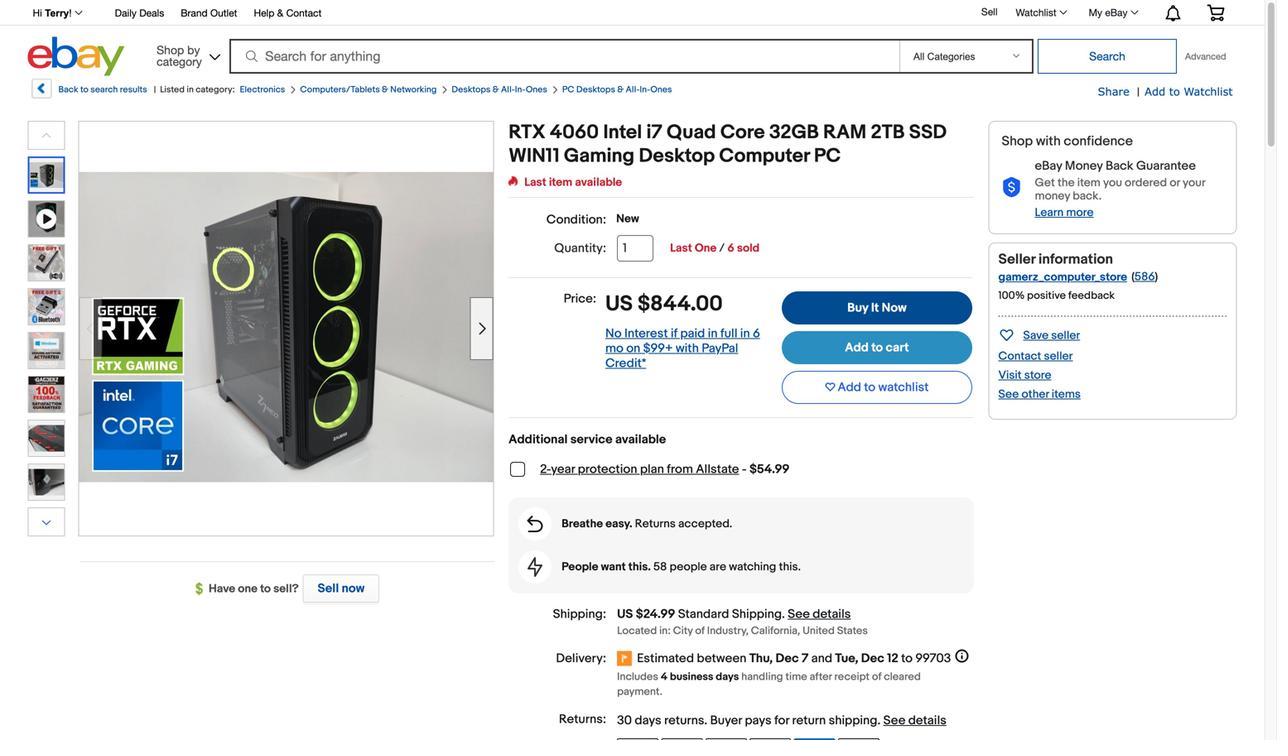 Task type: locate. For each thing, give the bounding box(es) containing it.
1 vertical spatial us
[[618, 608, 634, 622]]

1 horizontal spatial in-
[[640, 85, 651, 95]]

1 ones from the left
[[526, 85, 548, 95]]

contact inside contact seller visit store see other items
[[999, 350, 1042, 364]]

0 horizontal spatial last
[[525, 176, 547, 190]]

in left full
[[708, 326, 718, 341]]

watchlist down the advanced link
[[1185, 85, 1234, 98]]

positive
[[1028, 290, 1067, 302]]

of
[[696, 625, 705, 638], [873, 671, 882, 684]]

see details link up united
[[788, 608, 851, 622]]

with details__icon image left "get"
[[1002, 178, 1022, 198]]

watchlist link
[[1007, 2, 1075, 22]]

breathe
[[562, 518, 603, 532]]

0 vertical spatial of
[[696, 625, 705, 638]]

add for add to watchlist
[[838, 380, 862, 395]]

1 vertical spatial with
[[676, 341, 699, 356]]

contact right help
[[286, 7, 322, 19]]

1 horizontal spatial see details link
[[884, 714, 947, 729]]

1 vertical spatial seller
[[1045, 350, 1074, 364]]

with details__icon image left 'people'
[[528, 558, 543, 578]]

seller
[[1052, 329, 1081, 343], [1045, 350, 1074, 364]]

pc down search for anything text box
[[563, 85, 575, 95]]

2 ones from the left
[[651, 85, 672, 95]]

0 horizontal spatial see details link
[[788, 608, 851, 622]]

| right share button
[[1138, 85, 1140, 99]]

add inside button
[[838, 380, 862, 395]]

None submit
[[1038, 39, 1178, 74]]

have one to sell?
[[209, 583, 299, 597]]

0 vertical spatial pc
[[563, 85, 575, 95]]

0 horizontal spatial ebay
[[1036, 159, 1063, 174]]

1 horizontal spatial of
[[873, 671, 882, 684]]

your shopping cart image
[[1207, 4, 1226, 21]]

quantity:
[[555, 241, 607, 256]]

1 horizontal spatial ebay
[[1106, 7, 1128, 18]]

1 vertical spatial watchlist
[[1185, 85, 1234, 98]]

2 desktops from the left
[[577, 85, 616, 95]]

1 horizontal spatial all-
[[626, 85, 640, 95]]

0 vertical spatial last
[[525, 176, 547, 190]]

2 this. from the left
[[779, 561, 801, 575]]

100%
[[999, 290, 1025, 302]]

0 horizontal spatial details
[[813, 608, 851, 622]]

to left cart on the right of page
[[872, 341, 884, 356]]

it
[[872, 301, 880, 316]]

with details__icon image
[[1002, 178, 1022, 198], [528, 516, 543, 533], [528, 558, 543, 578]]

category:
[[196, 85, 235, 95]]

last one / 6 sold
[[671, 242, 760, 256]]

last for last item available
[[525, 176, 547, 190]]

city
[[674, 625, 693, 638]]

by
[[187, 43, 200, 57]]

desktops right the networking
[[452, 85, 491, 95]]

0 horizontal spatial 6
[[728, 242, 735, 256]]

2 vertical spatial see
[[884, 714, 906, 729]]

seller down save seller
[[1045, 350, 1074, 364]]

thu,
[[750, 652, 773, 667]]

| left listed
[[154, 85, 156, 95]]

see inside us $24.99 standard shipping . see details located in: city of industry, california, united states
[[788, 608, 810, 622]]

of right city
[[696, 625, 705, 638]]

1 vertical spatial available
[[616, 433, 667, 448]]

1 horizontal spatial pc
[[815, 145, 841, 168]]

0 vertical spatial seller
[[1052, 329, 1081, 343]]

pc right computer
[[815, 145, 841, 168]]

rtx 4060 intel i7 quad core 32gb ram 2tb ssd win11 gaming desktop computer pc - picture 1 of 14 image
[[79, 172, 494, 483]]

visit
[[999, 369, 1022, 383]]

paypal
[[702, 341, 739, 356]]

1 horizontal spatial item
[[1078, 176, 1101, 190]]

1 horizontal spatial ones
[[651, 85, 672, 95]]

1 item from the left
[[549, 176, 573, 190]]

of right receipt
[[873, 671, 882, 684]]

0 vertical spatial contact
[[286, 7, 322, 19]]

want
[[601, 561, 626, 575]]

0 horizontal spatial .
[[705, 714, 708, 729]]

0 vertical spatial days
[[716, 671, 739, 684]]

add down 'add to cart' link on the top
[[838, 380, 862, 395]]

ebay right my at the top right of the page
[[1106, 7, 1128, 18]]

delivery alert flag image
[[618, 652, 637, 668]]

buyer
[[711, 714, 743, 729]]

0 vertical spatial watchlist
[[1016, 7, 1057, 18]]

sell left now on the bottom left of page
[[318, 582, 339, 597]]

1 horizontal spatial 6
[[753, 326, 761, 341]]

0 horizontal spatial dec
[[776, 652, 799, 667]]

& right help
[[277, 7, 284, 19]]

last down win11
[[525, 176, 547, 190]]

add to cart
[[846, 341, 910, 356]]

back up you
[[1106, 159, 1134, 174]]

full
[[721, 326, 738, 341]]

1 vertical spatial 6
[[753, 326, 761, 341]]

1 vertical spatial see
[[788, 608, 810, 622]]

0 horizontal spatial watchlist
[[1016, 7, 1057, 18]]

dollar sign image
[[196, 583, 209, 597]]

6 right full
[[753, 326, 761, 341]]

1 vertical spatial shop
[[1002, 133, 1034, 150]]

back
[[58, 85, 78, 95], [1106, 159, 1134, 174]]

sell
[[982, 6, 998, 18], [318, 582, 339, 597]]

0 vertical spatial details
[[813, 608, 851, 622]]

add
[[1145, 85, 1166, 98], [846, 341, 869, 356], [838, 380, 862, 395]]

0 vertical spatial shop
[[157, 43, 184, 57]]

| inside the share | add to watchlist
[[1138, 85, 1140, 99]]

available up plan
[[616, 433, 667, 448]]

paypal image
[[618, 739, 659, 741]]

this. right the "watching"
[[779, 561, 801, 575]]

includes 4 business days
[[618, 671, 739, 684]]

0 horizontal spatial in-
[[515, 85, 526, 95]]

0 vertical spatial with
[[1037, 133, 1062, 150]]

1 horizontal spatial shop
[[1002, 133, 1034, 150]]

contact seller link
[[999, 350, 1074, 364]]

of inside the handling time after receipt of cleared payment.
[[873, 671, 882, 684]]

contact up "visit store" link
[[999, 350, 1042, 364]]

to right one
[[260, 583, 271, 597]]

!
[[69, 7, 72, 19]]

1 horizontal spatial sell
[[982, 6, 998, 18]]

picture 6 of 14 image
[[29, 421, 64, 457]]

2 horizontal spatial .
[[878, 714, 881, 729]]

rtx 4060 intel i7 quad core 32gb ram 2tb ssd win11 gaming desktop computer pc
[[509, 121, 947, 168]]

us up located in the bottom of the page
[[618, 608, 634, 622]]

handling
[[742, 671, 784, 684]]

1 horizontal spatial back
[[1106, 159, 1134, 174]]

us for us $24.99 standard shipping . see details located in: city of industry, california, united states
[[618, 608, 634, 622]]

price:
[[564, 292, 597, 307]]

gamerz_computer_store link
[[999, 271, 1128, 285]]

0 horizontal spatial item
[[549, 176, 573, 190]]

2 dec from the left
[[862, 652, 885, 667]]

seller for contact
[[1045, 350, 1074, 364]]

none submit inside "shop by category" banner
[[1038, 39, 1178, 74]]

sell for sell now
[[318, 582, 339, 597]]

add down buy
[[846, 341, 869, 356]]

to down the advanced link
[[1170, 85, 1181, 98]]

0 horizontal spatial with
[[676, 341, 699, 356]]

0 vertical spatial with details__icon image
[[1002, 178, 1022, 198]]

to inside back to search results link
[[80, 85, 89, 95]]

back left search
[[58, 85, 78, 95]]

1 horizontal spatial dec
[[862, 652, 885, 667]]

& up "intel"
[[618, 85, 624, 95]]

pc inside rtx 4060 intel i7 quad core 32gb ram 2tb ssd win11 gaming desktop computer pc
[[815, 145, 841, 168]]

0 vertical spatial available
[[575, 176, 623, 190]]

0 horizontal spatial in
[[187, 85, 194, 95]]

seller inside button
[[1052, 329, 1081, 343]]

2 item from the left
[[1078, 176, 1101, 190]]

1 horizontal spatial desktops
[[577, 85, 616, 95]]

1 horizontal spatial watchlist
[[1185, 85, 1234, 98]]

0 horizontal spatial see
[[788, 608, 810, 622]]

video 1 of 1 image
[[29, 201, 64, 237]]

days down between
[[716, 671, 739, 684]]

1 vertical spatial add
[[846, 341, 869, 356]]

& down search for anything text box
[[493, 85, 499, 95]]

in- up i7
[[640, 85, 651, 95]]

0 vertical spatial ebay
[[1106, 7, 1128, 18]]

0 vertical spatial back
[[58, 85, 78, 95]]

dec left 7
[[776, 652, 799, 667]]

item down win11
[[549, 176, 573, 190]]

watchlist right sell link
[[1016, 7, 1057, 18]]

seller right save
[[1052, 329, 1081, 343]]

see up united
[[788, 608, 810, 622]]

quad
[[667, 121, 717, 145]]

category
[[157, 55, 202, 68]]

ones down search for anything text box
[[526, 85, 548, 95]]

sell link
[[975, 6, 1006, 18]]

this. left 58
[[629, 561, 651, 575]]

1 vertical spatial of
[[873, 671, 882, 684]]

sell?
[[274, 583, 299, 597]]

shipping
[[732, 608, 782, 622]]

to left search
[[80, 85, 89, 95]]

1 horizontal spatial in
[[708, 326, 718, 341]]

see down visit
[[999, 388, 1020, 402]]

last left one
[[671, 242, 693, 256]]

last for last one / 6 sold
[[671, 242, 693, 256]]

people want this. 58 people are watching this.
[[562, 561, 801, 575]]

us
[[606, 292, 633, 317], [618, 608, 634, 622]]

| listed in category:
[[154, 85, 235, 95]]

1 vertical spatial last
[[671, 242, 693, 256]]

feedback
[[1069, 290, 1116, 302]]

shipping:
[[553, 608, 607, 622]]

ebay up "get"
[[1036, 159, 1063, 174]]

. up the discover image at the right bottom of the page
[[878, 714, 881, 729]]

desktops down search for anything text box
[[577, 85, 616, 95]]

us $24.99 standard shipping . see details located in: city of industry, california, united states
[[618, 608, 868, 638]]

/
[[720, 242, 725, 256]]

advanced
[[1186, 51, 1227, 62]]

& inside the account navigation
[[277, 7, 284, 19]]

electronics
[[240, 85, 285, 95]]

to
[[80, 85, 89, 95], [1170, 85, 1181, 98], [872, 341, 884, 356], [865, 380, 876, 395], [260, 583, 271, 597], [902, 652, 913, 667]]

ebay inside ebay money back guarantee get the item you ordered or your money back. learn more
[[1036, 159, 1063, 174]]

2 vertical spatial add
[[838, 380, 862, 395]]

0 horizontal spatial desktops
[[452, 85, 491, 95]]

allstate
[[696, 462, 740, 477]]

all- up "intel"
[[626, 85, 640, 95]]

& for help
[[277, 7, 284, 19]]

computers/tablets & networking link
[[300, 85, 437, 95]]

1 horizontal spatial last
[[671, 242, 693, 256]]

1 vertical spatial pc
[[815, 145, 841, 168]]

last item available
[[525, 176, 623, 190]]

4
[[661, 671, 668, 684]]

add right share
[[1145, 85, 1166, 98]]

0 vertical spatial add
[[1145, 85, 1166, 98]]

2 horizontal spatial see
[[999, 388, 1020, 402]]

0 horizontal spatial this.
[[629, 561, 651, 575]]

available down the gaming
[[575, 176, 623, 190]]

0 horizontal spatial back
[[58, 85, 78, 95]]

in right full
[[741, 326, 751, 341]]

4060
[[550, 121, 599, 145]]

brand
[[181, 7, 208, 19]]

days up paypal image
[[635, 714, 662, 729]]

0 horizontal spatial sell
[[318, 582, 339, 597]]

& for computers/tablets
[[382, 85, 389, 95]]

0 vertical spatial see
[[999, 388, 1020, 402]]

2 vertical spatial with details__icon image
[[528, 558, 543, 578]]

1 horizontal spatial this.
[[779, 561, 801, 575]]

0 vertical spatial 6
[[728, 242, 735, 256]]

0 horizontal spatial of
[[696, 625, 705, 638]]

watching
[[729, 561, 777, 575]]

details inside us $24.99 standard shipping . see details located in: city of industry, california, united states
[[813, 608, 851, 622]]

help & contact link
[[254, 5, 322, 23]]

states
[[838, 625, 868, 638]]

0 vertical spatial us
[[606, 292, 633, 317]]

. up california,
[[782, 608, 786, 622]]

item down money
[[1078, 176, 1101, 190]]

us up no
[[606, 292, 633, 317]]

0 horizontal spatial |
[[154, 85, 156, 95]]

0 horizontal spatial shop
[[157, 43, 184, 57]]

1 vertical spatial ebay
[[1036, 159, 1063, 174]]

contact inside the account navigation
[[286, 7, 322, 19]]

to left the watchlist
[[865, 380, 876, 395]]

in- up rtx
[[515, 85, 526, 95]]

1 horizontal spatial contact
[[999, 350, 1042, 364]]

back inside ebay money back guarantee get the item you ordered or your money back. learn more
[[1106, 159, 1134, 174]]

networking
[[391, 85, 437, 95]]

us inside us $24.99 standard shipping . see details located in: city of industry, california, united states
[[618, 608, 634, 622]]

6
[[728, 242, 735, 256], [753, 326, 761, 341]]

0 horizontal spatial contact
[[286, 7, 322, 19]]

add to watchlist button
[[782, 371, 973, 404]]

no interest if paid in full in 6 mo on $99+ with paypal credit*
[[606, 326, 761, 371]]

1 vertical spatial with details__icon image
[[528, 516, 543, 533]]

ones up i7
[[651, 85, 672, 95]]

watchlist
[[1016, 7, 1057, 18], [1185, 85, 1234, 98]]

learn
[[1036, 206, 1064, 220]]

dec left 12
[[862, 652, 885, 667]]

shop with confidence
[[1002, 133, 1134, 150]]

to right 12
[[902, 652, 913, 667]]

mo
[[606, 341, 624, 356]]

sell inside the account navigation
[[982, 6, 998, 18]]

1 vertical spatial contact
[[999, 350, 1042, 364]]

seller for save
[[1052, 329, 1081, 343]]

ordered
[[1126, 176, 1168, 190]]

sell left watchlist link
[[982, 6, 998, 18]]

1 vertical spatial back
[[1106, 159, 1134, 174]]

0 horizontal spatial ones
[[526, 85, 548, 95]]

with up "get"
[[1037, 133, 1062, 150]]

1 vertical spatial days
[[635, 714, 662, 729]]

Search for anything text field
[[232, 41, 897, 72]]

0 horizontal spatial days
[[635, 714, 662, 729]]

6 right / in the right top of the page
[[728, 242, 735, 256]]

see details link down cleared
[[884, 714, 947, 729]]

in right listed
[[187, 85, 194, 95]]

buy it now
[[848, 301, 907, 316]]

0 horizontal spatial all-
[[501, 85, 515, 95]]

includes
[[618, 671, 659, 684]]

shop inside shop by category
[[157, 43, 184, 57]]

1 horizontal spatial details
[[909, 714, 947, 729]]

other
[[1022, 388, 1050, 402]]

1 horizontal spatial with
[[1037, 133, 1062, 150]]

all- up rtx
[[501, 85, 515, 95]]

to inside the share | add to watchlist
[[1170, 85, 1181, 98]]

details up united
[[813, 608, 851, 622]]

30
[[618, 714, 632, 729]]

& left the networking
[[382, 85, 389, 95]]

1 horizontal spatial .
[[782, 608, 786, 622]]

2 all- from the left
[[626, 85, 640, 95]]

. left buyer
[[705, 714, 708, 729]]

all-
[[501, 85, 515, 95], [626, 85, 640, 95]]

0 vertical spatial sell
[[982, 6, 998, 18]]

standard
[[679, 608, 730, 622]]

save seller
[[1024, 329, 1081, 343]]

details down cleared
[[909, 714, 947, 729]]

with
[[1037, 133, 1062, 150], [676, 341, 699, 356]]

1 desktops from the left
[[452, 85, 491, 95]]

with details__icon image left breathe
[[528, 516, 543, 533]]

|
[[154, 85, 156, 95], [1138, 85, 1140, 99]]

ebay
[[1106, 7, 1128, 18], [1036, 159, 1063, 174]]

1 vertical spatial sell
[[318, 582, 339, 597]]

add to watchlist
[[838, 380, 929, 395]]

plan
[[640, 462, 665, 477]]

see details link
[[788, 608, 851, 622], [884, 714, 947, 729]]

with right "$99+"
[[676, 341, 699, 356]]

see right shipping
[[884, 714, 906, 729]]

1 horizontal spatial |
[[1138, 85, 1140, 99]]

0 vertical spatial see details link
[[788, 608, 851, 622]]

with details__icon image for people want this.
[[528, 558, 543, 578]]

visa image
[[706, 739, 747, 741]]

seller inside contact seller visit store see other items
[[1045, 350, 1074, 364]]



Task type: vqa. For each thing, say whether or not it's contained in the screenshot.
second Ones from the right
yes



Task type: describe. For each thing, give the bounding box(es) containing it.
are
[[710, 561, 727, 575]]

you
[[1104, 176, 1123, 190]]

people
[[562, 561, 599, 575]]

hi
[[33, 7, 42, 19]]

with details__icon image for ebay money back guarantee
[[1002, 178, 1022, 198]]

& for desktops
[[493, 85, 499, 95]]

available for additional service available
[[616, 433, 667, 448]]

to inside add to watchlist button
[[865, 380, 876, 395]]

available for last item available
[[575, 176, 623, 190]]

picture 4 of 14 image
[[29, 333, 64, 369]]

6 inside no interest if paid in full in 6 mo on $99+ with paypal credit*
[[753, 326, 761, 341]]

payment.
[[618, 686, 663, 699]]

results
[[120, 85, 147, 95]]

add inside the share | add to watchlist
[[1145, 85, 1166, 98]]

computers/tablets
[[300, 85, 380, 95]]

estimated between thu, dec 7 and tue, dec 12 to 99703
[[637, 652, 952, 667]]

business
[[670, 671, 714, 684]]

shipping
[[829, 714, 878, 729]]

item inside ebay money back guarantee get the item you ordered or your money back. learn more
[[1078, 176, 1101, 190]]

industry,
[[708, 625, 749, 638]]

desktop
[[639, 145, 715, 168]]

with details__icon image for breathe easy.
[[528, 516, 543, 533]]

your
[[1183, 176, 1206, 190]]

returns
[[665, 714, 705, 729]]

$24.99
[[636, 608, 676, 622]]

additional
[[509, 433, 568, 448]]

delivery:
[[556, 652, 607, 667]]

save seller button
[[999, 326, 1081, 345]]

information
[[1039, 251, 1114, 268]]

store
[[1025, 369, 1052, 383]]

pc desktops & all-in-ones
[[563, 85, 672, 95]]

1 horizontal spatial see
[[884, 714, 906, 729]]

99703
[[916, 652, 952, 667]]

picture 1 of 14 image
[[29, 158, 63, 192]]

save
[[1024, 329, 1049, 343]]

american express image
[[794, 739, 836, 741]]

pays
[[745, 714, 772, 729]]

daily deals
[[115, 7, 164, 19]]

1 vertical spatial see details link
[[884, 714, 947, 729]]

)
[[1156, 270, 1159, 284]]

easy.
[[606, 518, 633, 532]]

watchlist
[[879, 380, 929, 395]]

people
[[670, 561, 708, 575]]

Quantity: text field
[[618, 235, 654, 262]]

with inside no interest if paid in full in 6 mo on $99+ with paypal credit*
[[676, 341, 699, 356]]

see inside contact seller visit store see other items
[[999, 388, 1020, 402]]

computer
[[720, 145, 810, 168]]

between
[[697, 652, 747, 667]]

no interest if paid in full in 6 mo on $99+ with paypal credit* link
[[606, 326, 761, 371]]

pc desktops & all-in-ones link
[[563, 85, 672, 95]]

of inside us $24.99 standard shipping . see details located in: city of industry, california, united states
[[696, 625, 705, 638]]

accepted.
[[679, 518, 733, 532]]

sell now
[[318, 582, 365, 597]]

ebay money back guarantee get the item you ordered or your money back. learn more
[[1036, 159, 1206, 220]]

-
[[742, 462, 747, 477]]

$99+
[[644, 341, 673, 356]]

32gb
[[770, 121, 820, 145]]

gamerz_computer_store
[[999, 271, 1128, 285]]

master card image
[[750, 739, 792, 741]]

year
[[551, 462, 575, 477]]

gaming
[[564, 145, 635, 168]]

58
[[654, 561, 667, 575]]

core
[[721, 121, 765, 145]]

return
[[793, 714, 827, 729]]

1 vertical spatial details
[[909, 714, 947, 729]]

item inside us $844.00 'main content'
[[549, 176, 573, 190]]

$844.00
[[638, 292, 723, 317]]

shop by category button
[[149, 37, 224, 73]]

service
[[571, 433, 613, 448]]

1 horizontal spatial days
[[716, 671, 739, 684]]

watchlist inside the share | add to watchlist
[[1185, 85, 1234, 98]]

have
[[209, 583, 236, 597]]

credit*
[[606, 356, 647, 371]]

2 in- from the left
[[640, 85, 651, 95]]

returns:
[[559, 713, 607, 728]]

us $844.00 main content
[[509, 121, 975, 741]]

us for us $844.00
[[606, 292, 633, 317]]

daily
[[115, 7, 137, 19]]

discover image
[[839, 739, 880, 741]]

0 horizontal spatial pc
[[563, 85, 575, 95]]

picture 5 of 14 image
[[29, 377, 64, 413]]

one
[[238, 583, 258, 597]]

or
[[1171, 176, 1181, 190]]

additional service available
[[509, 433, 667, 448]]

buy it now link
[[782, 292, 973, 325]]

1 dec from the left
[[776, 652, 799, 667]]

my
[[1090, 7, 1103, 18]]

to inside 'add to cart' link
[[872, 341, 884, 356]]

if
[[671, 326, 678, 341]]

from
[[667, 462, 694, 477]]

. inside us $24.99 standard shipping . see details located in: city of industry, california, united states
[[782, 608, 786, 622]]

picture 3 of 14 image
[[29, 289, 64, 325]]

google pay image
[[662, 739, 703, 741]]

shop for shop with confidence
[[1002, 133, 1034, 150]]

account navigation
[[24, 0, 1238, 26]]

estimated
[[637, 652, 695, 667]]

add for add to cart
[[846, 341, 869, 356]]

shop by category banner
[[24, 0, 1238, 80]]

ram
[[824, 121, 867, 145]]

1 all- from the left
[[501, 85, 515, 95]]

shop for shop by category
[[157, 43, 184, 57]]

share
[[1099, 85, 1130, 98]]

sell for sell
[[982, 6, 998, 18]]

ebay inside my ebay link
[[1106, 7, 1128, 18]]

share button
[[1099, 85, 1130, 99]]

share | add to watchlist
[[1099, 85, 1234, 99]]

desktops & all-in-ones link
[[452, 85, 548, 95]]

guarantee
[[1137, 159, 1197, 174]]

buy
[[848, 301, 869, 316]]

1 in- from the left
[[515, 85, 526, 95]]

picture 7 of 14 image
[[29, 465, 64, 501]]

listed
[[160, 85, 185, 95]]

watchlist inside watchlist link
[[1016, 7, 1057, 18]]

picture 2 of 14 image
[[29, 245, 64, 281]]

desktops & all-in-ones
[[452, 85, 548, 95]]

1 this. from the left
[[629, 561, 651, 575]]

2 horizontal spatial in
[[741, 326, 751, 341]]

sell now link
[[299, 575, 380, 603]]

586
[[1135, 270, 1156, 284]]

back.
[[1073, 189, 1103, 203]]

handling time after receipt of cleared payment.
[[618, 671, 922, 699]]

money
[[1066, 159, 1104, 174]]

get
[[1036, 176, 1056, 190]]

cleared
[[885, 671, 922, 684]]

back to search results link
[[30, 79, 147, 104]]



